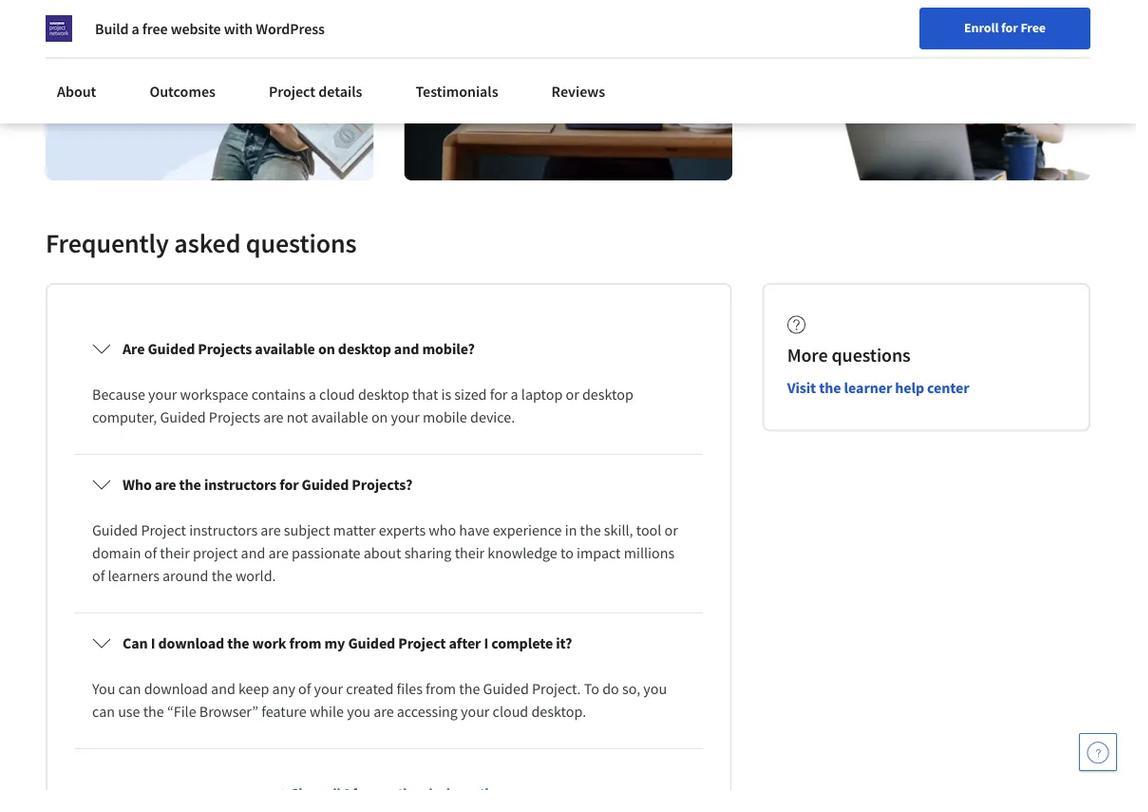 Task type: describe. For each thing, give the bounding box(es) containing it.
domain
[[92, 544, 141, 563]]

that
[[413, 386, 439, 405]]

1 vertical spatial of
[[92, 567, 105, 586]]

the down project
[[212, 567, 233, 586]]

instructors inside the guided project instructors are subject matter experts who have experience in the skill, tool or domain of their project and are passionate about sharing their knowledge to impact millions of learners around the world.
[[189, 522, 258, 541]]

who are the instructors for guided projects?
[[123, 476, 413, 495]]

experts
[[379, 522, 426, 541]]

collapsed list
[[70, 316, 708, 754]]

enroll for free
[[965, 19, 1047, 36]]

1 horizontal spatial project
[[269, 82, 316, 101]]

projects inside because your workspace contains a cloud desktop that is sized for a laptop or desktop computer, guided projects are not available on your mobile device.
[[209, 408, 260, 427]]

tool
[[637, 522, 662, 541]]

wordpress
[[256, 19, 325, 38]]

your right because
[[148, 386, 177, 405]]

with
[[224, 19, 253, 38]]

instructors inside dropdown button
[[204, 476, 277, 495]]

have
[[459, 522, 490, 541]]

the inside can i download the work from my guided project after i complete it? dropdown button
[[227, 635, 249, 654]]

on inside because your workspace contains a cloud desktop that is sized for a laptop or desktop computer, guided projects are not available on your mobile device.
[[372, 408, 388, 427]]

to
[[561, 544, 574, 563]]

in
[[565, 522, 577, 541]]

you can download and keep any of your created files from the guided project. to do so, you can use the "file browser" feature while you are accessing your cloud desktop.
[[92, 680, 671, 722]]

visit
[[788, 379, 817, 398]]

project details
[[269, 82, 363, 101]]

do
[[603, 680, 620, 699]]

project.
[[532, 680, 581, 699]]

millions
[[624, 544, 675, 563]]

0 vertical spatial of
[[144, 544, 157, 563]]

reviews link
[[541, 70, 617, 112]]

guided inside can i download the work from my guided project after i complete it? dropdown button
[[348, 635, 396, 654]]

2 i from the left
[[484, 635, 489, 654]]

"file
[[167, 703, 196, 722]]

desktop.
[[532, 703, 587, 722]]

any
[[272, 680, 296, 699]]

while
[[310, 703, 344, 722]]

guided inside are guided projects available on desktop and mobile? 'dropdown button'
[[148, 340, 195, 359]]

learners
[[108, 567, 160, 586]]

desktop right laptop
[[583, 386, 634, 405]]

guided project instructors are subject matter experts who have experience in the skill, tool or domain of their project and are passionate about sharing their knowledge to impact millions of learners around the world.
[[92, 522, 682, 586]]

available inside because your workspace contains a cloud desktop that is sized for a laptop or desktop computer, guided projects are not available on your mobile device.
[[311, 408, 369, 427]]

testimonials link
[[404, 70, 510, 112]]

my
[[325, 635, 345, 654]]

your right accessing
[[461, 703, 490, 722]]

mobile?
[[422, 340, 475, 359]]

the inside who are the instructors for guided projects? dropdown button
[[179, 476, 201, 495]]

guided inside because your workspace contains a cloud desktop that is sized for a laptop or desktop computer, guided projects are not available on your mobile device.
[[160, 408, 206, 427]]

skill,
[[604, 522, 634, 541]]

cloud inside you can download and keep any of your created files from the guided project. to do so, you can use the "file browser" feature while you are accessing your cloud desktop.
[[493, 703, 529, 722]]

matter
[[333, 522, 376, 541]]

for inside because your workspace contains a cloud desktop that is sized for a laptop or desktop computer, guided projects are not available on your mobile device.
[[490, 386, 508, 405]]

1 vertical spatial you
[[347, 703, 371, 722]]

visit the learner help center
[[788, 379, 970, 398]]

website
[[171, 19, 221, 38]]

so,
[[623, 680, 641, 699]]

knowledge
[[488, 544, 558, 563]]

more
[[788, 344, 829, 368]]

are guided projects available on desktop and mobile?
[[123, 340, 475, 359]]

0 horizontal spatial a
[[132, 19, 140, 38]]

or inside because your workspace contains a cloud desktop that is sized for a laptop or desktop computer, guided projects are not available on your mobile device.
[[566, 386, 580, 405]]

and inside 'dropdown button'
[[394, 340, 420, 359]]

from inside can i download the work from my guided project after i complete it? dropdown button
[[289, 635, 322, 654]]

passionate
[[292, 544, 361, 563]]

laptop
[[522, 386, 563, 405]]

are up world.
[[269, 544, 289, 563]]

the down after
[[459, 680, 480, 699]]

desktop inside 'dropdown button'
[[338, 340, 391, 359]]

0 vertical spatial you
[[644, 680, 667, 699]]

browser"
[[199, 703, 259, 722]]

after
[[449, 635, 481, 654]]

coursera project network image
[[46, 15, 72, 42]]

build
[[95, 19, 129, 38]]

center
[[928, 379, 970, 398]]

guided inside who are the instructors for guided projects? dropdown button
[[302, 476, 349, 495]]

the right the visit
[[820, 379, 842, 398]]

files
[[397, 680, 423, 699]]

feature
[[262, 703, 307, 722]]

about
[[364, 544, 402, 563]]

project details link
[[258, 70, 374, 112]]

because your workspace contains a cloud desktop that is sized for a laptop or desktop computer, guided projects are not available on your mobile device.
[[92, 386, 637, 427]]

of inside you can download and keep any of your created files from the guided project. to do so, you can use the "file browser" feature while you are accessing your cloud desktop.
[[299, 680, 311, 699]]

1 their from the left
[[160, 544, 190, 563]]

contains
[[252, 386, 306, 405]]

sharing
[[405, 544, 452, 563]]



Task type: locate. For each thing, give the bounding box(es) containing it.
testimonials
[[416, 82, 499, 101]]

1 horizontal spatial questions
[[832, 344, 911, 368]]

around
[[163, 567, 209, 586]]

help center image
[[1088, 741, 1110, 764]]

i right can
[[151, 635, 155, 654]]

are inside you can download and keep any of your created files from the guided project. to do so, you can use the "file browser" feature while you are accessing your cloud desktop.
[[374, 703, 394, 722]]

1 horizontal spatial and
[[241, 544, 266, 563]]

1 vertical spatial for
[[490, 386, 508, 405]]

1 horizontal spatial for
[[490, 386, 508, 405]]

projects down workspace
[[209, 408, 260, 427]]

1 vertical spatial available
[[311, 408, 369, 427]]

guided inside you can download and keep any of your created files from the guided project. to do so, you can use the "file browser" feature while you are accessing your cloud desktop.
[[483, 680, 529, 699]]

download inside you can download and keep any of your created files from the guided project. to do so, you can use the "file browser" feature while you are accessing your cloud desktop.
[[144, 680, 208, 699]]

accessing
[[397, 703, 458, 722]]

and inside the guided project instructors are subject matter experts who have experience in the skill, tool or domain of their project and are passionate about sharing their knowledge to impact millions of learners around the world.
[[241, 544, 266, 563]]

0 vertical spatial projects
[[198, 340, 252, 359]]

work
[[252, 635, 287, 654]]

projects up workspace
[[198, 340, 252, 359]]

download for i
[[158, 635, 224, 654]]

0 horizontal spatial from
[[289, 635, 322, 654]]

not
[[287, 408, 308, 427]]

0 vertical spatial project
[[269, 82, 316, 101]]

who
[[429, 522, 456, 541]]

their up around
[[160, 544, 190, 563]]

it?
[[556, 635, 573, 654]]

0 horizontal spatial on
[[318, 340, 335, 359]]

0 horizontal spatial their
[[160, 544, 190, 563]]

the right use at the left of the page
[[143, 703, 164, 722]]

guided
[[148, 340, 195, 359], [160, 408, 206, 427], [302, 476, 349, 495], [92, 522, 138, 541], [348, 635, 396, 654], [483, 680, 529, 699]]

is
[[442, 386, 452, 405]]

enroll for free button
[[920, 8, 1091, 49]]

build a free website with wordpress
[[95, 19, 325, 38]]

and left mobile?
[[394, 340, 420, 359]]

0 horizontal spatial i
[[151, 635, 155, 654]]

you
[[92, 680, 115, 699]]

project inside dropdown button
[[399, 635, 446, 654]]

from inside you can download and keep any of your created files from the guided project. to do so, you can use the "file browser" feature while you are accessing your cloud desktop.
[[426, 680, 456, 699]]

2 vertical spatial of
[[299, 680, 311, 699]]

for up device.
[[490, 386, 508, 405]]

available right not
[[311, 408, 369, 427]]

free
[[1021, 19, 1047, 36]]

guided inside the guided project instructors are subject matter experts who have experience in the skill, tool or domain of their project and are passionate about sharing their knowledge to impact millions of learners around the world.
[[92, 522, 138, 541]]

can i download the work from my guided project after i complete it? button
[[77, 618, 701, 671]]

1 horizontal spatial their
[[455, 544, 485, 563]]

created
[[346, 680, 394, 699]]

can i download the work from my guided project after i complete it?
[[123, 635, 573, 654]]

2 vertical spatial and
[[211, 680, 236, 699]]

0 horizontal spatial cloud
[[319, 386, 355, 405]]

1 horizontal spatial i
[[484, 635, 489, 654]]

your down that
[[391, 408, 420, 427]]

0 horizontal spatial questions
[[246, 227, 357, 261]]

0 vertical spatial instructors
[[204, 476, 277, 495]]

from
[[289, 635, 322, 654], [426, 680, 456, 699]]

are down contains
[[263, 408, 284, 427]]

free
[[142, 19, 168, 38]]

complete
[[492, 635, 553, 654]]

or right laptop
[[566, 386, 580, 405]]

1 horizontal spatial on
[[372, 408, 388, 427]]

i right after
[[484, 635, 489, 654]]

guided up domain at the left bottom of the page
[[92, 522, 138, 541]]

2 horizontal spatial for
[[1002, 19, 1019, 36]]

project up around
[[141, 522, 186, 541]]

use
[[118, 703, 140, 722]]

1 horizontal spatial from
[[426, 680, 456, 699]]

you down created
[[347, 703, 371, 722]]

guided down complete
[[483, 680, 529, 699]]

and inside you can download and keep any of your created files from the guided project. to do so, you can use the "file browser" feature while you are accessing your cloud desktop.
[[211, 680, 236, 699]]

enroll
[[965, 19, 999, 36]]

on
[[318, 340, 335, 359], [372, 408, 388, 427]]

coursera image
[[10, 15, 130, 46]]

1 vertical spatial questions
[[832, 344, 911, 368]]

who are the instructors for guided projects? button
[[77, 459, 701, 512]]

1 horizontal spatial you
[[644, 680, 667, 699]]

available inside 'dropdown button'
[[255, 340, 315, 359]]

2 their from the left
[[455, 544, 485, 563]]

projects inside 'dropdown button'
[[198, 340, 252, 359]]

1 vertical spatial project
[[141, 522, 186, 541]]

download up ""file"
[[144, 680, 208, 699]]

to
[[584, 680, 600, 699]]

the right in
[[580, 522, 601, 541]]

world.
[[236, 567, 276, 586]]

on up because your workspace contains a cloud desktop that is sized for a laptop or desktop computer, guided projects are not available on your mobile device.
[[318, 340, 335, 359]]

a
[[132, 19, 140, 38], [309, 386, 316, 405], [511, 386, 519, 405]]

1 vertical spatial cloud
[[493, 703, 529, 722]]

can
[[118, 680, 141, 699], [92, 703, 115, 722]]

projects
[[198, 340, 252, 359], [209, 408, 260, 427]]

2 horizontal spatial and
[[394, 340, 420, 359]]

frequently asked questions
[[46, 227, 357, 261]]

menu item
[[808, 19, 930, 81]]

your
[[148, 386, 177, 405], [391, 408, 420, 427], [314, 680, 343, 699], [461, 703, 490, 722]]

are
[[123, 340, 145, 359]]

0 vertical spatial for
[[1002, 19, 1019, 36]]

instructors
[[204, 476, 277, 495], [189, 522, 258, 541]]

2 vertical spatial project
[[399, 635, 446, 654]]

visit the learner help center link
[[788, 379, 970, 398]]

cloud left desktop. on the bottom of the page
[[493, 703, 529, 722]]

can down 'you'
[[92, 703, 115, 722]]

impact
[[577, 544, 621, 563]]

and up world.
[[241, 544, 266, 563]]

1 horizontal spatial cloud
[[493, 703, 529, 722]]

1 horizontal spatial or
[[665, 522, 679, 541]]

download
[[158, 635, 224, 654], [144, 680, 208, 699]]

for left free
[[1002, 19, 1019, 36]]

of right any
[[299, 680, 311, 699]]

project
[[193, 544, 238, 563]]

download right can
[[158, 635, 224, 654]]

guided right my
[[348, 635, 396, 654]]

the left "work"
[[227, 635, 249, 654]]

learner
[[845, 379, 893, 398]]

0 vertical spatial can
[[118, 680, 141, 699]]

questions
[[246, 227, 357, 261], [832, 344, 911, 368]]

outcomes
[[150, 82, 216, 101]]

can
[[123, 635, 148, 654]]

a left free
[[132, 19, 140, 38]]

are down created
[[374, 703, 394, 722]]

download inside dropdown button
[[158, 635, 224, 654]]

workspace
[[180, 386, 249, 405]]

project left after
[[399, 635, 446, 654]]

or inside the guided project instructors are subject matter experts who have experience in the skill, tool or domain of their project and are passionate about sharing their knowledge to impact millions of learners around the world.
[[665, 522, 679, 541]]

are left subject
[[261, 522, 281, 541]]

subject
[[284, 522, 330, 541]]

2 horizontal spatial a
[[511, 386, 519, 405]]

0 horizontal spatial project
[[141, 522, 186, 541]]

are guided projects available on desktop and mobile? button
[[77, 323, 701, 376]]

a left laptop
[[511, 386, 519, 405]]

guided down workspace
[[160, 408, 206, 427]]

experience
[[493, 522, 562, 541]]

sized
[[455, 386, 487, 405]]

0 horizontal spatial and
[[211, 680, 236, 699]]

keep
[[239, 680, 269, 699]]

1 vertical spatial on
[[372, 408, 388, 427]]

for inside dropdown button
[[280, 476, 299, 495]]

projects?
[[352, 476, 413, 495]]

desktop up because your workspace contains a cloud desktop that is sized for a laptop or desktop computer, guided projects are not available on your mobile device.
[[338, 340, 391, 359]]

because
[[92, 386, 145, 405]]

from up accessing
[[426, 680, 456, 699]]

a right contains
[[309, 386, 316, 405]]

and up browser"
[[211, 680, 236, 699]]

mobile
[[423, 408, 468, 427]]

0 vertical spatial on
[[318, 340, 335, 359]]

project left details
[[269, 82, 316, 101]]

you right the so,
[[644, 680, 667, 699]]

1 horizontal spatial a
[[309, 386, 316, 405]]

device.
[[471, 408, 515, 427]]

of down domain at the left bottom of the page
[[92, 567, 105, 586]]

0 vertical spatial available
[[255, 340, 315, 359]]

are
[[263, 408, 284, 427], [155, 476, 176, 495], [261, 522, 281, 541], [269, 544, 289, 563], [374, 703, 394, 722]]

0 horizontal spatial can
[[92, 703, 115, 722]]

project inside the guided project instructors are subject matter experts who have experience in the skill, tool or domain of their project and are passionate about sharing their knowledge to impact millions of learners around the world.
[[141, 522, 186, 541]]

about
[[57, 82, 96, 101]]

1 horizontal spatial can
[[118, 680, 141, 699]]

cloud
[[319, 386, 355, 405], [493, 703, 529, 722]]

guided right "are"
[[148, 340, 195, 359]]

help
[[896, 379, 925, 398]]

2 horizontal spatial of
[[299, 680, 311, 699]]

for up subject
[[280, 476, 299, 495]]

questions right asked
[[246, 227, 357, 261]]

for inside button
[[1002, 19, 1019, 36]]

your up while
[[314, 680, 343, 699]]

1 vertical spatial download
[[144, 680, 208, 699]]

0 vertical spatial cloud
[[319, 386, 355, 405]]

from left my
[[289, 635, 322, 654]]

or right tool
[[665, 522, 679, 541]]

cloud right contains
[[319, 386, 355, 405]]

0 vertical spatial or
[[566, 386, 580, 405]]

desktop left that
[[358, 386, 409, 405]]

frequently
[[46, 227, 169, 261]]

1 vertical spatial or
[[665, 522, 679, 541]]

asked
[[174, 227, 241, 261]]

the right who
[[179, 476, 201, 495]]

1 vertical spatial instructors
[[189, 522, 258, 541]]

1 vertical spatial and
[[241, 544, 266, 563]]

1 i from the left
[[151, 635, 155, 654]]

0 horizontal spatial you
[[347, 703, 371, 722]]

1 vertical spatial from
[[426, 680, 456, 699]]

available up contains
[[255, 340, 315, 359]]

the
[[820, 379, 842, 398], [179, 476, 201, 495], [580, 522, 601, 541], [212, 567, 233, 586], [227, 635, 249, 654], [459, 680, 480, 699], [143, 703, 164, 722]]

questions up the learner
[[832, 344, 911, 368]]

or
[[566, 386, 580, 405], [665, 522, 679, 541]]

1 vertical spatial projects
[[209, 408, 260, 427]]

1 vertical spatial can
[[92, 703, 115, 722]]

1 horizontal spatial of
[[144, 544, 157, 563]]

are inside because your workspace contains a cloud desktop that is sized for a laptop or desktop computer, guided projects are not available on your mobile device.
[[263, 408, 284, 427]]

show notifications image
[[950, 24, 973, 47]]

reviews
[[552, 82, 606, 101]]

about link
[[46, 70, 108, 112]]

can up use at the left of the page
[[118, 680, 141, 699]]

and
[[394, 340, 420, 359], [241, 544, 266, 563], [211, 680, 236, 699]]

are right who
[[155, 476, 176, 495]]

cloud inside because your workspace contains a cloud desktop that is sized for a laptop or desktop computer, guided projects are not available on your mobile device.
[[319, 386, 355, 405]]

outcomes link
[[138, 70, 227, 112]]

computer,
[[92, 408, 157, 427]]

of up the learners at the bottom of page
[[144, 544, 157, 563]]

0 horizontal spatial for
[[280, 476, 299, 495]]

more questions
[[788, 344, 911, 368]]

0 horizontal spatial of
[[92, 567, 105, 586]]

0 vertical spatial download
[[158, 635, 224, 654]]

download for can
[[144, 680, 208, 699]]

guided up subject
[[302, 476, 349, 495]]

None search field
[[241, 12, 402, 50]]

2 horizontal spatial project
[[399, 635, 446, 654]]

details
[[319, 82, 363, 101]]

on left mobile
[[372, 408, 388, 427]]

are inside dropdown button
[[155, 476, 176, 495]]

their down have
[[455, 544, 485, 563]]

0 vertical spatial from
[[289, 635, 322, 654]]

project
[[269, 82, 316, 101], [141, 522, 186, 541], [399, 635, 446, 654]]

0 vertical spatial and
[[394, 340, 420, 359]]

on inside 'dropdown button'
[[318, 340, 335, 359]]

who
[[123, 476, 152, 495]]

0 vertical spatial questions
[[246, 227, 357, 261]]

2 vertical spatial for
[[280, 476, 299, 495]]

0 horizontal spatial or
[[566, 386, 580, 405]]



Task type: vqa. For each thing, say whether or not it's contained in the screenshot.
and to the middle
yes



